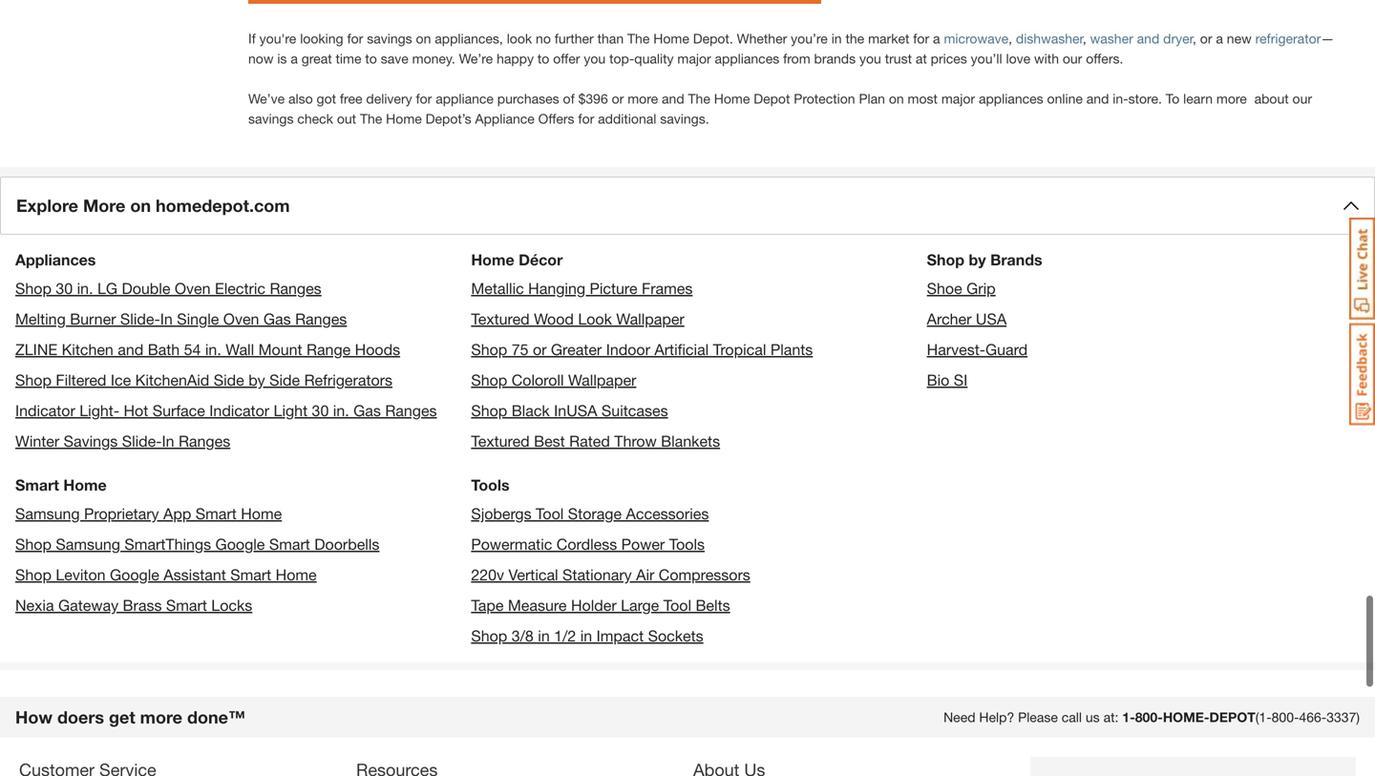Task type: describe. For each thing, give the bounding box(es) containing it.
1 side from the left
[[214, 371, 244, 389]]

if
[[248, 31, 256, 46]]

shop 75 or greater indoor artificial tropical plants
[[471, 341, 813, 359]]

double
[[122, 280, 170, 298]]

0 horizontal spatial more
[[140, 708, 182, 728]]

1 vertical spatial by
[[249, 371, 265, 389]]

home down savings
[[63, 476, 107, 495]]

refrigerator
[[1256, 31, 1322, 46]]

major inside we've also got free delivery for appliance purchases of $396 or more and the home depot protection plan on most major appliances online and in-store. to learn more  about our savings check out the home depot's appliance offers for additional savings.
[[942, 91, 976, 107]]

assistant
[[164, 566, 226, 584]]

protection
[[794, 91, 856, 107]]

zline kitchen and bath 54 in. wall mount range hoods link
[[15, 341, 400, 359]]

blankets
[[661, 432, 720, 451]]

220v vertical stationary air compressors
[[471, 566, 751, 584]]

smart home
[[15, 476, 107, 495]]

0 vertical spatial the
[[628, 31, 650, 46]]

offers.
[[1087, 51, 1124, 67]]

tape measure holder large tool belts link
[[471, 597, 731, 615]]

appliances
[[15, 251, 96, 269]]

2 side from the left
[[270, 371, 300, 389]]

0 vertical spatial wallpaper
[[617, 310, 685, 328]]

impact
[[597, 627, 644, 646]]

appliance
[[436, 91, 494, 107]]

0 vertical spatial tools
[[471, 476, 510, 495]]

picture
[[590, 280, 638, 298]]

textured best rated throw blankets
[[471, 432, 720, 451]]

home up shop samsung smartthings google smart doorbells link
[[241, 505, 282, 523]]

si
[[954, 371, 968, 389]]

if you're looking for savings on appliances, look no further than the home depot. whether you're in the market for a microwave , dishwasher , washer and dryer , or a new refrigerator
[[248, 31, 1322, 46]]

got
[[317, 91, 336, 107]]

2 horizontal spatial a
[[1217, 31, 1224, 46]]

in for ranges
[[162, 432, 174, 451]]

shop leviton google assistant smart home
[[15, 566, 317, 584]]

home up quality
[[654, 31, 690, 46]]

appliance
[[475, 111, 535, 127]]

whether
[[737, 31, 788, 46]]

2 indicator from the left
[[209, 402, 270, 420]]

0 horizontal spatial in.
[[77, 280, 93, 298]]

need
[[944, 710, 976, 726]]

1 vertical spatial samsung
[[56, 536, 120, 554]]

top-
[[610, 51, 635, 67]]

1 horizontal spatial by
[[969, 251, 987, 269]]

slide- for burner
[[120, 310, 160, 328]]

throw
[[615, 432, 657, 451]]

leviton
[[56, 566, 106, 584]]

smart up shop samsung smartthings google smart doorbells link
[[196, 505, 237, 523]]

indicator light- hot surface indicator light 30 in. gas ranges link
[[15, 402, 437, 420]]

depot.
[[693, 31, 734, 46]]

1 horizontal spatial on
[[416, 31, 431, 46]]

hot
[[124, 402, 148, 420]]

we're
[[459, 51, 493, 67]]

single
[[177, 310, 219, 328]]

money.
[[412, 51, 456, 67]]

samsung proprietary app smart home link
[[15, 505, 282, 523]]

a inside — now is a great time to save money. we're happy to offer you top-quality major appliances from brands you trust at prices you'll love with our offers.
[[291, 51, 298, 67]]

smart left doorbells
[[269, 536, 310, 554]]

look
[[507, 31, 532, 46]]

ice
[[111, 371, 131, 389]]

inusa
[[554, 402, 598, 420]]

most
[[908, 91, 938, 107]]

surface
[[153, 402, 205, 420]]

also
[[289, 91, 313, 107]]

call
[[1062, 710, 1082, 726]]

archer usa
[[927, 310, 1007, 328]]

shop black inusa suitcases link
[[471, 402, 668, 420]]

1 to from the left
[[365, 51, 377, 67]]

plan
[[859, 91, 886, 107]]

black
[[512, 402, 550, 420]]

no
[[536, 31, 551, 46]]

new
[[1228, 31, 1252, 46]]

large
[[621, 597, 659, 615]]

0 vertical spatial google
[[215, 536, 265, 554]]

washer and dryer link
[[1091, 31, 1193, 46]]

check
[[297, 111, 333, 127]]

savings inside we've also got free delivery for appliance purchases of $396 or more and the home depot protection plan on most major appliances online and in-store. to learn more  about our savings check out the home depot's appliance offers for additional savings.
[[248, 111, 294, 127]]

explore more on homedepot.com button
[[0, 177, 1376, 235]]

3337)
[[1327, 710, 1361, 726]]

0 horizontal spatial tool
[[536, 505, 564, 523]]

for up time
[[347, 31, 363, 46]]

3 , from the left
[[1193, 31, 1197, 46]]

light
[[274, 402, 308, 420]]

delivery
[[366, 91, 412, 107]]

holder
[[571, 597, 617, 615]]

coloroll
[[512, 371, 564, 389]]

explore
[[16, 196, 78, 216]]

trust
[[885, 51, 912, 67]]

0 vertical spatial gas
[[264, 310, 291, 328]]

and up savings.
[[662, 91, 685, 107]]

shop 30 in. lg double oven electric ranges
[[15, 280, 322, 298]]

winter savings slide-in ranges link
[[15, 432, 230, 451]]

bio
[[927, 371, 950, 389]]

1 horizontal spatial in
[[581, 627, 593, 646]]

electric
[[215, 280, 266, 298]]

(1-
[[1256, 710, 1272, 726]]

shop for shop 30 in. lg double oven electric ranges
[[15, 280, 52, 298]]

tropical
[[713, 341, 767, 359]]

brass
[[123, 597, 162, 615]]

1 vertical spatial in.
[[205, 341, 221, 359]]

indoor
[[606, 341, 651, 359]]

looking
[[300, 31, 344, 46]]

ranges down hoods
[[385, 402, 437, 420]]

ranges right electric
[[270, 280, 322, 298]]

hanging
[[529, 280, 586, 298]]

our inside we've also got free delivery for appliance purchases of $396 or more and the home depot protection plan on most major appliances online and in-store. to learn more  about our savings check out the home depot's appliance offers for additional savings.
[[1293, 91, 1313, 107]]

nexia
[[15, 597, 54, 615]]

2 to from the left
[[538, 51, 550, 67]]

1-
[[1123, 710, 1136, 726]]

appliances,
[[435, 31, 503, 46]]

vertical
[[509, 566, 559, 584]]

happy
[[497, 51, 534, 67]]

ranges down indicator light- hot surface indicator light 30 in. gas ranges
[[179, 432, 230, 451]]

— now is a great time to save money. we're happy to offer you top-quality major appliances from brands you trust at prices you'll love with our offers.
[[248, 31, 1335, 67]]

dryer
[[1164, 31, 1193, 46]]

0 horizontal spatial google
[[110, 566, 159, 584]]

1 vertical spatial 30
[[312, 402, 329, 420]]

metallic hanging picture frames link
[[471, 280, 693, 298]]

2 , from the left
[[1083, 31, 1087, 46]]

oven for double
[[175, 280, 211, 298]]

wood
[[534, 310, 574, 328]]

shop for shop coloroll wallpaper
[[471, 371, 508, 389]]

cordless
[[557, 536, 617, 554]]

2 horizontal spatial in
[[832, 31, 842, 46]]

hoods
[[355, 341, 400, 359]]

shop 3/8 in 1/2 in impact sockets link
[[471, 627, 704, 646]]

accessories
[[626, 505, 709, 523]]

on inside dropdown button
[[130, 196, 151, 216]]

winter
[[15, 432, 59, 451]]

shop for shop leviton google assistant smart home
[[15, 566, 52, 584]]

or inside we've also got free delivery for appliance purchases of $396 or more and the home depot protection plan on most major appliances online and in-store. to learn more  about our savings check out the home depot's appliance offers for additional savings.
[[612, 91, 624, 107]]

and left in-
[[1087, 91, 1110, 107]]

samsung proprietary app smart home
[[15, 505, 282, 523]]

home up metallic
[[471, 251, 515, 269]]

home down delivery
[[386, 111, 422, 127]]



Task type: vqa. For each thing, say whether or not it's contained in the screenshot.
the leftmost you
yes



Task type: locate. For each thing, give the bounding box(es) containing it.
samsung up leviton
[[56, 536, 120, 554]]

home down doorbells
[[276, 566, 317, 584]]

how doers get more done™
[[15, 708, 246, 728]]

1 vertical spatial in
[[162, 432, 174, 451]]

indicator up winter
[[15, 402, 75, 420]]

brands
[[991, 251, 1043, 269]]

shop for shop 3/8 in 1/2 in impact sockets
[[471, 627, 508, 646]]

shoe
[[927, 280, 963, 298]]

1 vertical spatial major
[[942, 91, 976, 107]]

1 vertical spatial oven
[[223, 310, 259, 328]]

major down depot.
[[678, 51, 711, 67]]

$396
[[579, 91, 608, 107]]

smart down assistant
[[166, 597, 207, 615]]

grip
[[967, 280, 996, 298]]

1 horizontal spatial ,
[[1083, 31, 1087, 46]]

1 vertical spatial our
[[1293, 91, 1313, 107]]

1 indicator from the left
[[15, 402, 75, 420]]

2 horizontal spatial or
[[1201, 31, 1213, 46]]

by up 'grip'
[[969, 251, 987, 269]]

2 you from the left
[[860, 51, 882, 67]]

lg
[[97, 280, 118, 298]]

in left the at the right top of page
[[832, 31, 842, 46]]

prices
[[931, 51, 968, 67]]

, left new
[[1193, 31, 1197, 46]]

1 vertical spatial textured
[[471, 432, 530, 451]]

1/2
[[554, 627, 576, 646]]

1 , from the left
[[1009, 31, 1013, 46]]

savings
[[367, 31, 412, 46], [248, 111, 294, 127]]

, left washer at right
[[1083, 31, 1087, 46]]

textured
[[471, 310, 530, 328], [471, 432, 530, 451]]

the
[[846, 31, 865, 46]]

shoe grip
[[927, 280, 996, 298]]

our down refrigerator link
[[1293, 91, 1313, 107]]

466-
[[1300, 710, 1327, 726]]

2 horizontal spatial more
[[1217, 91, 1248, 107]]

30 down appliances
[[56, 280, 73, 298]]

in. down refrigerators
[[333, 402, 349, 420]]

1 you from the left
[[584, 51, 606, 67]]

major inside — now is a great time to save money. we're happy to offer you top-quality major appliances from brands you trust at prices you'll love with our offers.
[[678, 51, 711, 67]]

air
[[636, 566, 655, 584]]

800-
[[1136, 710, 1164, 726], [1272, 710, 1300, 726]]

0 horizontal spatial oven
[[175, 280, 211, 298]]

online
[[1048, 91, 1083, 107]]

indicator light- hot surface indicator light 30 in. gas ranges
[[15, 402, 437, 420]]

0 vertical spatial in
[[160, 310, 173, 328]]

1 vertical spatial appliances
[[979, 91, 1044, 107]]

1 horizontal spatial appliances
[[979, 91, 1044, 107]]

tape measure holder large tool belts
[[471, 597, 731, 615]]

than
[[598, 31, 624, 46]]

0 vertical spatial textured
[[471, 310, 530, 328]]

1 vertical spatial slide-
[[122, 432, 162, 451]]

textured wood look wallpaper
[[471, 310, 685, 328]]

1 vertical spatial savings
[[248, 111, 294, 127]]

décor
[[519, 251, 563, 269]]

0 horizontal spatial the
[[360, 111, 382, 127]]

1 horizontal spatial google
[[215, 536, 265, 554]]

appliances inside — now is a great time to save money. we're happy to offer you top-quality major appliances from brands you trust at prices you'll love with our offers.
[[715, 51, 780, 67]]

to right time
[[365, 51, 377, 67]]

2 horizontal spatial ,
[[1193, 31, 1197, 46]]

2 horizontal spatial the
[[688, 91, 711, 107]]

0 vertical spatial 30
[[56, 280, 73, 298]]

metallic hanging picture frames
[[471, 280, 693, 298]]

powermatic cordless power tools
[[471, 536, 705, 554]]

1 vertical spatial tool
[[664, 597, 692, 615]]

you're
[[260, 31, 296, 46]]

more
[[628, 91, 658, 107], [1217, 91, 1248, 107], [140, 708, 182, 728]]

compressors
[[659, 566, 751, 584]]

gas down refrigerators
[[354, 402, 381, 420]]

now
[[248, 51, 274, 67]]

oven up single
[[175, 280, 211, 298]]

shoe grip link
[[927, 280, 996, 298]]

for up depot's
[[416, 91, 432, 107]]

in-
[[1113, 91, 1129, 107]]

in down "surface"
[[162, 432, 174, 451]]

side down mount
[[270, 371, 300, 389]]

0 horizontal spatial major
[[678, 51, 711, 67]]

purchases
[[498, 91, 560, 107]]

800- right at:
[[1136, 710, 1164, 726]]

1 horizontal spatial gas
[[354, 402, 381, 420]]

shop leviton google assistant smart home link
[[15, 566, 317, 584]]

2 vertical spatial in.
[[333, 402, 349, 420]]

1 horizontal spatial to
[[538, 51, 550, 67]]

or up additional
[[612, 91, 624, 107]]

1 horizontal spatial indicator
[[209, 402, 270, 420]]

textured down metallic
[[471, 310, 530, 328]]

0 vertical spatial tool
[[536, 505, 564, 523]]

or right 75
[[533, 341, 547, 359]]

gas up mount
[[264, 310, 291, 328]]

1 textured from the top
[[471, 310, 530, 328]]

a up prices
[[933, 31, 941, 46]]

explore more on homedepot.com
[[16, 196, 290, 216]]

0 horizontal spatial by
[[249, 371, 265, 389]]

1 horizontal spatial savings
[[367, 31, 412, 46]]

0 horizontal spatial appliances
[[715, 51, 780, 67]]

tools up sjobergs
[[471, 476, 510, 495]]

in for single
[[160, 310, 173, 328]]

microwave link
[[944, 31, 1009, 46]]

smart up locks
[[230, 566, 272, 584]]

1 horizontal spatial our
[[1293, 91, 1313, 107]]

0 vertical spatial savings
[[367, 31, 412, 46]]

in down shop 30 in. lg double oven electric ranges link
[[160, 310, 173, 328]]

melting burner slide-in single oven gas ranges
[[15, 310, 347, 328]]

smart down winter
[[15, 476, 59, 495]]

on inside we've also got free delivery for appliance purchases of $396 or more and the home depot protection plan on most major appliances online and in-store. to learn more  about our savings check out the home depot's appliance offers for additional savings.
[[889, 91, 904, 107]]

the right the out
[[360, 111, 382, 127]]

2 vertical spatial on
[[130, 196, 151, 216]]

google
[[215, 536, 265, 554], [110, 566, 159, 584]]

wallpaper down greater
[[568, 371, 637, 389]]

melting burner slide-in single oven gas ranges link
[[15, 310, 347, 328]]

0 vertical spatial major
[[678, 51, 711, 67]]

depot's
[[426, 111, 472, 127]]

ranges
[[270, 280, 322, 298], [295, 310, 347, 328], [385, 402, 437, 420], [179, 432, 230, 451]]

our right with
[[1063, 51, 1083, 67]]

on up money.
[[416, 31, 431, 46]]

in. left lg
[[77, 280, 93, 298]]

slide- down hot at the bottom of the page
[[122, 432, 162, 451]]

textured for textured best rated throw blankets
[[471, 432, 530, 451]]

samsung down smart home at the bottom left
[[15, 505, 80, 523]]

shop for shop samsung smartthings google smart doorbells
[[15, 536, 52, 554]]

side up indicator light- hot surface indicator light 30 in. gas ranges link
[[214, 371, 244, 389]]

we've
[[248, 91, 285, 107]]

at:
[[1104, 710, 1119, 726]]

oven down electric
[[223, 310, 259, 328]]

1 horizontal spatial tool
[[664, 597, 692, 615]]

wall
[[226, 341, 254, 359]]

appliances down love
[[979, 91, 1044, 107]]

indicator
[[15, 402, 75, 420], [209, 402, 270, 420]]

0 horizontal spatial savings
[[248, 111, 294, 127]]

0 vertical spatial samsung
[[15, 505, 80, 523]]

or right the "dryer"
[[1201, 31, 1213, 46]]

live chat image
[[1350, 218, 1376, 320]]

suitcases
[[602, 402, 668, 420]]

in left 1/2
[[538, 627, 550, 646]]

1 horizontal spatial major
[[942, 91, 976, 107]]

shop samsung smartthings google smart doorbells
[[15, 536, 380, 554]]

0 vertical spatial or
[[1201, 31, 1213, 46]]

220v vertical stationary air compressors link
[[471, 566, 751, 584]]

usa
[[976, 310, 1007, 328]]

bio si
[[927, 371, 968, 389]]

home left the depot
[[714, 91, 750, 107]]

major
[[678, 51, 711, 67], [942, 91, 976, 107]]

slide- for savings
[[122, 432, 162, 451]]

0 horizontal spatial our
[[1063, 51, 1083, 67]]

to down no
[[538, 51, 550, 67]]

tool left storage
[[536, 505, 564, 523]]

powermatic cordless power tools link
[[471, 536, 705, 554]]

0 vertical spatial our
[[1063, 51, 1083, 67]]

zline kitchen and bath 54 in. wall mount range hoods
[[15, 341, 400, 359]]

1 vertical spatial google
[[110, 566, 159, 584]]

bath
[[148, 341, 180, 359]]

and left the "dryer"
[[1138, 31, 1160, 46]]

dishwasher link
[[1016, 31, 1083, 46]]

tool up sockets
[[664, 597, 692, 615]]

brands
[[815, 51, 856, 67]]

on right plan
[[889, 91, 904, 107]]

by down wall
[[249, 371, 265, 389]]

1 horizontal spatial in.
[[205, 341, 221, 359]]

2 800- from the left
[[1272, 710, 1300, 726]]

0 horizontal spatial on
[[130, 196, 151, 216]]

, up love
[[1009, 31, 1013, 46]]

tools up compressors
[[669, 536, 705, 554]]

shop for shop black inusa suitcases
[[471, 402, 508, 420]]

savings up save
[[367, 31, 412, 46]]

for down $396
[[578, 111, 595, 127]]

0 vertical spatial slide-
[[120, 310, 160, 328]]

to
[[1166, 91, 1180, 107]]

2 textured from the top
[[471, 432, 530, 451]]

our
[[1063, 51, 1083, 67], [1293, 91, 1313, 107]]

more right get
[[140, 708, 182, 728]]

shop filtered ice kitchenaid side by side refrigerators link
[[15, 371, 393, 389]]

a right the is
[[291, 51, 298, 67]]

1 vertical spatial wallpaper
[[568, 371, 637, 389]]

0 horizontal spatial in
[[538, 627, 550, 646]]

1 800- from the left
[[1136, 710, 1164, 726]]

1 horizontal spatial more
[[628, 91, 658, 107]]

1 horizontal spatial or
[[612, 91, 624, 107]]

0 horizontal spatial side
[[214, 371, 244, 389]]

0 vertical spatial on
[[416, 31, 431, 46]]

slide- down double
[[120, 310, 160, 328]]

2 vertical spatial or
[[533, 341, 547, 359]]

tape
[[471, 597, 504, 615]]

belts
[[696, 597, 731, 615]]

guard
[[986, 341, 1028, 359]]

our inside — now is a great time to save money. we're happy to offer you top-quality major appliances from brands you trust at prices you'll love with our offers.
[[1063, 51, 1083, 67]]

the up savings.
[[688, 91, 711, 107]]

1 vertical spatial the
[[688, 91, 711, 107]]

0 horizontal spatial you
[[584, 51, 606, 67]]

depot
[[754, 91, 790, 107]]

1 vertical spatial or
[[612, 91, 624, 107]]

google up nexia gateway brass smart locks
[[110, 566, 159, 584]]

1 horizontal spatial side
[[270, 371, 300, 389]]

wallpaper up the shop 75 or greater indoor artificial tropical plants
[[617, 310, 685, 328]]

textured for textured wood look wallpaper
[[471, 310, 530, 328]]

shop for shop by brands
[[927, 251, 965, 269]]

store.
[[1129, 91, 1163, 107]]

or
[[1201, 31, 1213, 46], [612, 91, 624, 107], [533, 341, 547, 359]]

in. right 54
[[205, 341, 221, 359]]

in right 1/2
[[581, 627, 593, 646]]

1 vertical spatial gas
[[354, 402, 381, 420]]

1 horizontal spatial 30
[[312, 402, 329, 420]]

shop for shop filtered ice kitchenaid side by side refrigerators
[[15, 371, 52, 389]]

0 vertical spatial oven
[[175, 280, 211, 298]]

oven for single
[[223, 310, 259, 328]]

0 horizontal spatial a
[[291, 51, 298, 67]]

you down the at the right top of page
[[860, 51, 882, 67]]

30 right the light
[[312, 402, 329, 420]]

washer
[[1091, 31, 1134, 46]]

burner
[[70, 310, 116, 328]]

more up additional
[[628, 91, 658, 107]]

offers
[[539, 111, 575, 127]]

shop filtered ice kitchenaid side by side refrigerators
[[15, 371, 393, 389]]

0 horizontal spatial gas
[[264, 310, 291, 328]]

0 horizontal spatial tools
[[471, 476, 510, 495]]

google up assistant
[[215, 536, 265, 554]]

800- right depot
[[1272, 710, 1300, 726]]

1 vertical spatial tools
[[669, 536, 705, 554]]

shop 30 in. lg double oven electric ranges link
[[15, 280, 322, 298]]

0 horizontal spatial ,
[[1009, 31, 1013, 46]]

please
[[1019, 710, 1058, 726]]

microwave
[[944, 31, 1009, 46]]

,
[[1009, 31, 1013, 46], [1083, 31, 1087, 46], [1193, 31, 1197, 46]]

0 horizontal spatial or
[[533, 341, 547, 359]]

1 horizontal spatial 800-
[[1272, 710, 1300, 726]]

0 horizontal spatial to
[[365, 51, 377, 67]]

on right more
[[130, 196, 151, 216]]

and up ice
[[118, 341, 144, 359]]

1 horizontal spatial oven
[[223, 310, 259, 328]]

1 horizontal spatial a
[[933, 31, 941, 46]]

the up quality
[[628, 31, 650, 46]]

the
[[628, 31, 650, 46], [688, 91, 711, 107], [360, 111, 382, 127]]

0 vertical spatial by
[[969, 251, 987, 269]]

sjobergs tool storage accessories link
[[471, 505, 709, 523]]

2 horizontal spatial in.
[[333, 402, 349, 420]]

shop for shop 75 or greater indoor artificial tropical plants
[[471, 341, 508, 359]]

a left new
[[1217, 31, 1224, 46]]

major right most
[[942, 91, 976, 107]]

appliances inside we've also got free delivery for appliance purchases of $396 or more and the home depot protection plan on most major appliances online and in-store. to learn more  about our savings check out the home depot's appliance offers for additional savings.
[[979, 91, 1044, 107]]

archer usa link
[[927, 310, 1007, 328]]

more right learn
[[1217, 91, 1248, 107]]

feedback link image
[[1350, 323, 1376, 426]]

0 vertical spatial in.
[[77, 280, 93, 298]]

ranges up range
[[295, 310, 347, 328]]

0 horizontal spatial 30
[[56, 280, 73, 298]]

locks
[[211, 597, 253, 615]]

0 horizontal spatial indicator
[[15, 402, 75, 420]]

harvest-guard
[[927, 341, 1028, 359]]

for up at
[[914, 31, 930, 46]]

textured down black
[[471, 432, 530, 451]]

smartthings
[[125, 536, 211, 554]]

1 horizontal spatial tools
[[669, 536, 705, 554]]

1 vertical spatial on
[[889, 91, 904, 107]]

0 vertical spatial appliances
[[715, 51, 780, 67]]

us
[[1086, 710, 1100, 726]]

1 horizontal spatial you
[[860, 51, 882, 67]]

textured best rated throw blankets link
[[471, 432, 720, 451]]

0 horizontal spatial 800-
[[1136, 710, 1164, 726]]

shop black inusa suitcases
[[471, 402, 668, 420]]

indicator down shop filtered ice kitchenaid side by side refrigerators link
[[209, 402, 270, 420]]

savings down we've
[[248, 111, 294, 127]]

appliances down 'whether'
[[715, 51, 780, 67]]

2 vertical spatial the
[[360, 111, 382, 127]]

2 horizontal spatial on
[[889, 91, 904, 107]]

you down than in the top of the page
[[584, 51, 606, 67]]

metallic
[[471, 280, 524, 298]]

1 horizontal spatial the
[[628, 31, 650, 46]]



